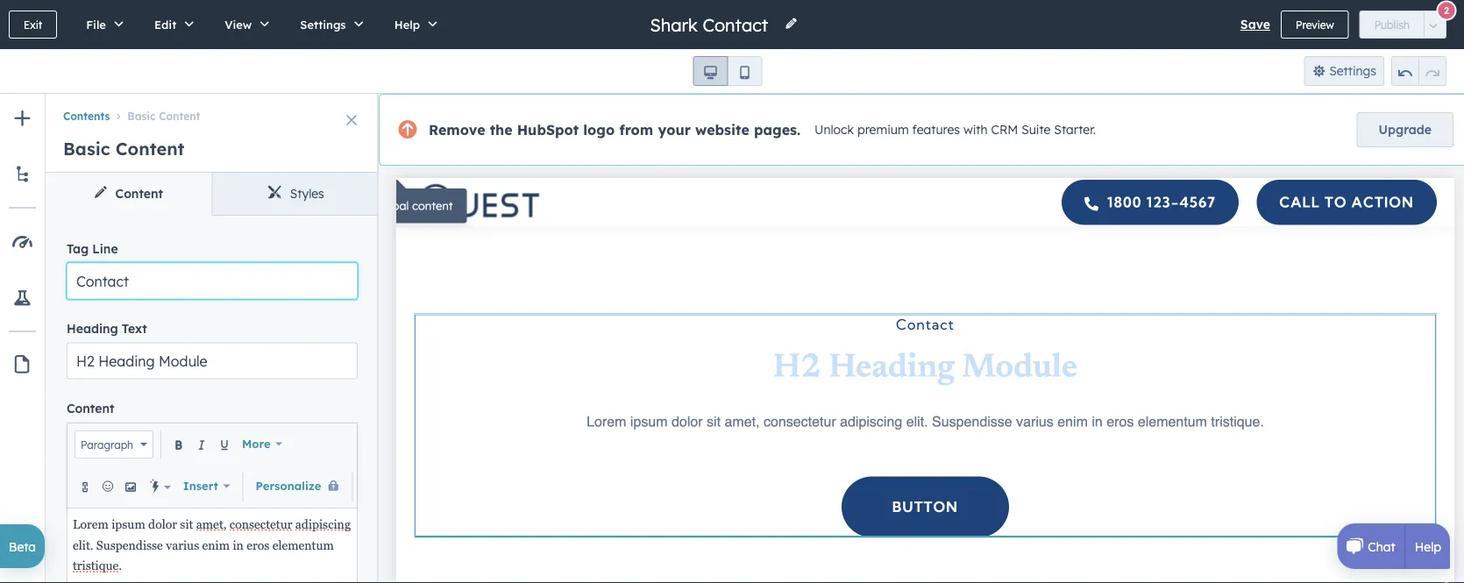 Task type: locate. For each thing, give the bounding box(es) containing it.
1 horizontal spatial basic
[[127, 109, 156, 123]]

paragraph button
[[75, 430, 153, 458]]

2 group from the left
[[1391, 56, 1447, 86]]

starter.
[[1054, 122, 1096, 137]]

with
[[964, 122, 988, 137]]

settings button
[[282, 0, 376, 49], [1304, 56, 1384, 86]]

0 vertical spatial basic content
[[127, 109, 200, 123]]

upgrade
[[1379, 122, 1432, 137]]

publish button
[[1360, 11, 1425, 39]]

contents button
[[63, 109, 110, 123]]

features
[[912, 122, 960, 137]]

beta
[[9, 539, 36, 554]]

settings
[[300, 17, 346, 32], [1329, 63, 1377, 78]]

more
[[242, 437, 271, 451]]

line
[[92, 241, 118, 256]]

1 horizontal spatial group
[[1391, 56, 1447, 86]]

file
[[86, 17, 106, 32]]

Contact text field
[[67, 262, 358, 299]]

styles
[[290, 186, 324, 201]]

preview button
[[1281, 11, 1349, 39]]

basic down contents
[[63, 138, 110, 160]]

chat
[[1368, 539, 1396, 554]]

1 horizontal spatial settings
[[1329, 63, 1377, 78]]

heading text
[[67, 321, 147, 336]]

basic content down basic content button
[[63, 138, 185, 160]]

0 horizontal spatial settings button
[[282, 0, 376, 49]]

basic content right contents button
[[127, 109, 200, 123]]

pages.
[[754, 121, 801, 139]]

0 horizontal spatial settings
[[300, 17, 346, 32]]

crm
[[991, 122, 1018, 137]]

personalize button
[[250, 469, 345, 504]]

basic right contents button
[[127, 109, 156, 123]]

1 vertical spatial settings button
[[1304, 56, 1384, 86]]

remove the hubspot logo from your website pages.
[[429, 121, 801, 139]]

navigation containing contents
[[46, 94, 379, 125]]

publish group
[[1360, 11, 1447, 39]]

0 vertical spatial help
[[394, 17, 420, 32]]

1 vertical spatial help
[[1415, 539, 1441, 554]]

unlock
[[815, 122, 854, 137]]

content
[[159, 109, 200, 123], [116, 138, 185, 160], [115, 186, 163, 201], [67, 401, 114, 416]]

application containing more
[[67, 423, 439, 583]]

application
[[67, 423, 439, 583]]

more button
[[237, 426, 288, 462]]

insert button
[[178, 469, 235, 504]]

exit link
[[9, 11, 57, 39]]

1 horizontal spatial settings button
[[1304, 56, 1384, 86]]

upgrade link
[[1357, 112, 1454, 147]]

0 horizontal spatial help
[[394, 17, 420, 32]]

settings down preview button
[[1329, 63, 1377, 78]]

close image
[[346, 115, 357, 125]]

0 vertical spatial basic
[[127, 109, 156, 123]]

0 horizontal spatial group
[[693, 56, 762, 86]]

group up 'website'
[[693, 56, 762, 86]]

tab list
[[46, 173, 379, 216]]

hubspot
[[517, 121, 579, 139]]

help
[[394, 17, 420, 32], [1415, 539, 1441, 554]]

content inside navigation
[[159, 109, 200, 123]]

basic
[[127, 109, 156, 123], [63, 138, 110, 160]]

view button
[[206, 0, 282, 49]]

0 horizontal spatial basic
[[63, 138, 110, 160]]

None field
[[648, 13, 774, 36]]

help button
[[376, 0, 450, 49]]

tab list containing content
[[46, 173, 379, 216]]

view
[[225, 17, 252, 32]]

heading
[[67, 321, 118, 336]]

group down publish group
[[1391, 56, 1447, 86]]

navigation
[[46, 94, 379, 125]]

basic content
[[127, 109, 200, 123], [63, 138, 185, 160]]

1 group from the left
[[693, 56, 762, 86]]

group
[[693, 56, 762, 86], [1391, 56, 1447, 86]]

content link
[[46, 173, 212, 215]]

the
[[490, 121, 513, 139]]

1 horizontal spatial help
[[1415, 539, 1441, 554]]

premium
[[857, 122, 909, 137]]

1 vertical spatial basic content
[[63, 138, 185, 160]]

settings right view button
[[300, 17, 346, 32]]

1 vertical spatial settings
[[1329, 63, 1377, 78]]



Task type: vqa. For each thing, say whether or not it's contained in the screenshot.
Suite
yes



Task type: describe. For each thing, give the bounding box(es) containing it.
text
[[122, 321, 147, 336]]

exit
[[24, 18, 42, 31]]

tag
[[67, 241, 89, 256]]

edit
[[154, 17, 176, 32]]

tag line
[[67, 241, 118, 256]]

2
[[1444, 4, 1449, 17]]

beta button
[[0, 524, 45, 568]]

publish
[[1375, 18, 1410, 31]]

save
[[1240, 17, 1270, 32]]

H2 Heading Module text field
[[67, 342, 358, 379]]

preview
[[1296, 18, 1334, 31]]

edit button
[[136, 0, 206, 49]]

help inside button
[[394, 17, 420, 32]]

website
[[695, 121, 749, 139]]

unlock premium features with crm suite starter.
[[815, 122, 1096, 137]]

your
[[658, 121, 691, 139]]

remove
[[429, 121, 485, 139]]

basic content inside navigation
[[127, 109, 200, 123]]

save button
[[1240, 14, 1270, 35]]

1 vertical spatial basic
[[63, 138, 110, 160]]

personalize
[[256, 479, 321, 493]]

suite
[[1022, 122, 1051, 137]]

styles link
[[212, 173, 379, 215]]

0 vertical spatial settings button
[[282, 0, 376, 49]]

insert
[[183, 479, 218, 493]]

contents
[[63, 109, 110, 123]]

logo
[[583, 121, 615, 139]]

file button
[[68, 0, 136, 49]]

0 vertical spatial settings
[[300, 17, 346, 32]]

paragraph
[[81, 438, 133, 451]]

basic content button
[[110, 109, 200, 123]]

from
[[619, 121, 653, 139]]



